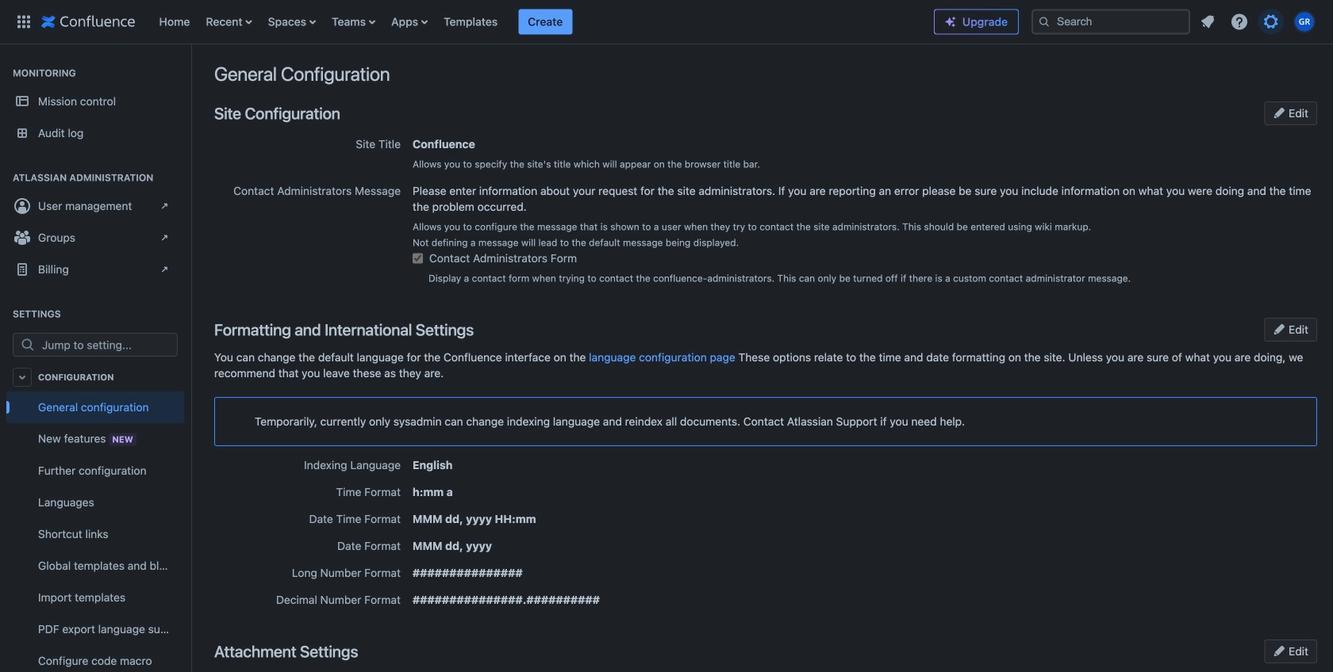 Task type: vqa. For each thing, say whether or not it's contained in the screenshot.
SEARCH FIELD
yes



Task type: describe. For each thing, give the bounding box(es) containing it.
Search field
[[1032, 9, 1190, 35]]

list for appswitcher icon
[[151, 0, 934, 44]]

1 small image from the top
[[1273, 107, 1286, 119]]

collapse sidebar image
[[173, 52, 208, 84]]

appswitcher icon image
[[14, 12, 33, 31]]

2 small image from the top
[[1273, 323, 1286, 336]]

settings icon image
[[1262, 12, 1281, 31]]

notification icon image
[[1198, 12, 1217, 31]]

small image
[[1273, 645, 1286, 658]]

list for premium icon
[[1193, 8, 1323, 36]]



Task type: locate. For each thing, give the bounding box(es) containing it.
0 horizontal spatial list
[[151, 0, 934, 44]]

1 vertical spatial small image
[[1273, 323, 1286, 336]]

help icon image
[[1230, 12, 1249, 31]]

banner
[[0, 0, 1333, 44]]

Settings Search field
[[37, 334, 177, 356]]

search image
[[1038, 15, 1051, 28]]

None checkbox
[[413, 254, 423, 264]]

premium image
[[944, 15, 957, 28]]

list item
[[518, 9, 572, 35]]

list item inside global element
[[518, 9, 572, 35]]

small image
[[1273, 107, 1286, 119], [1273, 323, 1286, 336]]

region
[[6, 392, 184, 673]]

0 vertical spatial small image
[[1273, 107, 1286, 119]]

None search field
[[1032, 9, 1190, 35]]

1 horizontal spatial list
[[1193, 8, 1323, 36]]

confluence image
[[41, 12, 135, 31], [41, 12, 135, 31]]

main content
[[190, 44, 1333, 60]]

global element
[[10, 0, 934, 44]]

list
[[151, 0, 934, 44], [1193, 8, 1323, 36]]



